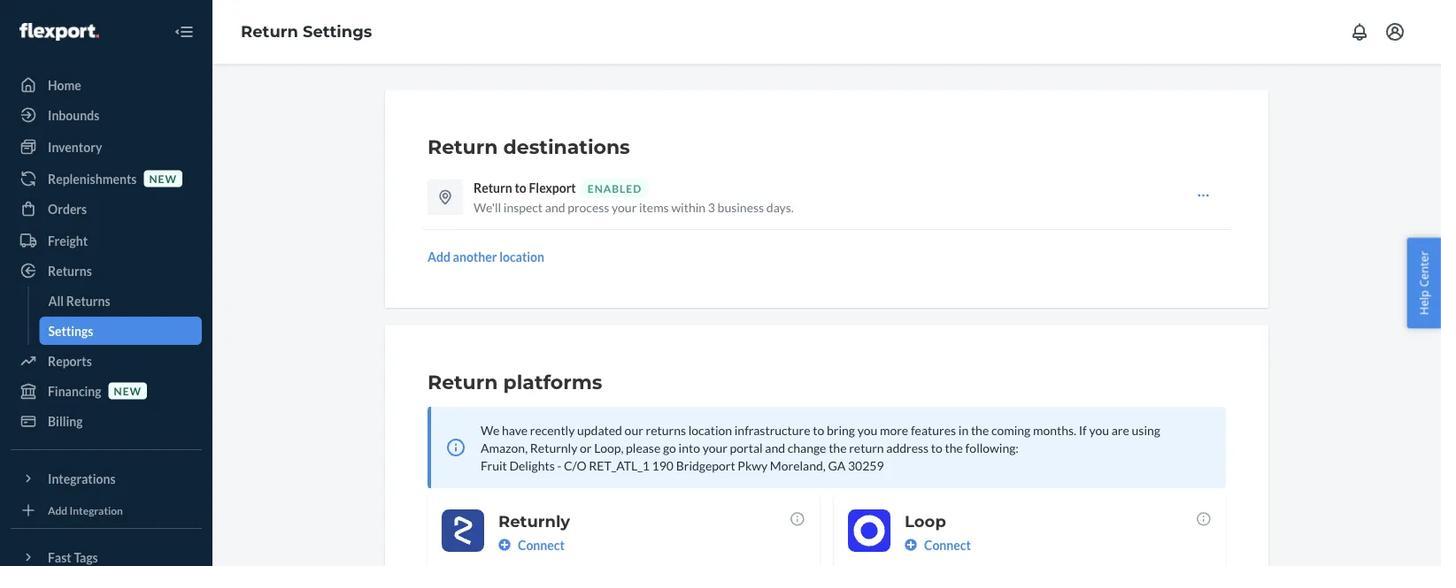 Task type: vqa. For each thing, say whether or not it's contained in the screenshot.
weigh
no



Task type: describe. For each thing, give the bounding box(es) containing it.
moreland,
[[770, 458, 826, 473]]

all returns
[[48, 294, 110, 309]]

flexport logo image
[[19, 23, 99, 41]]

we have recently updated our returns location infrastructure to bring you more features in the coming months. if you are using amazon, returnly or loop, please go into your portal and change the return address to the following: fruit delights - c/o ret_atl_1 190 bridgeport pkwy moreland, ga 30259
[[481, 423, 1161, 473]]

tags
[[74, 550, 98, 565]]

updated
[[577, 423, 622, 438]]

orders
[[48, 201, 87, 216]]

location inside button
[[500, 249, 545, 264]]

following:
[[966, 441, 1019, 456]]

connect button for returnly
[[499, 537, 565, 554]]

1 vertical spatial settings
[[48, 324, 93, 339]]

loop,
[[594, 441, 624, 456]]

2 horizontal spatial the
[[971, 423, 989, 438]]

c/o
[[564, 458, 587, 473]]

connect for returnly
[[518, 538, 565, 553]]

return settings link
[[241, 22, 372, 41]]

we
[[481, 423, 500, 438]]

new for replenishments
[[149, 172, 177, 185]]

bridgeport
[[676, 458, 736, 473]]

1 you from the left
[[858, 423, 878, 438]]

within
[[672, 200, 706, 215]]

return
[[849, 441, 884, 456]]

freight
[[48, 233, 88, 248]]

inspect
[[504, 200, 543, 215]]

plus circle image for returnly
[[499, 539, 511, 552]]

0 vertical spatial settings
[[303, 22, 372, 41]]

we'll inspect and process your items within 3 business days.
[[474, 200, 794, 215]]

help
[[1416, 290, 1432, 316]]

address
[[887, 441, 929, 456]]

destinations
[[503, 135, 630, 159]]

inbounds
[[48, 108, 99, 123]]

add integration link
[[11, 500, 202, 522]]

our
[[625, 423, 644, 438]]

all
[[48, 294, 64, 309]]

connect for loop
[[924, 538, 971, 553]]

3
[[708, 200, 715, 215]]

in
[[959, 423, 969, 438]]

change
[[788, 441, 827, 456]]

fast tags
[[48, 550, 98, 565]]

if
[[1079, 423, 1087, 438]]

0 horizontal spatial the
[[829, 441, 847, 456]]

add another location
[[428, 249, 545, 264]]

loop
[[905, 512, 946, 531]]

home link
[[11, 71, 202, 99]]

home
[[48, 77, 81, 93]]

0 horizontal spatial to
[[515, 180, 527, 195]]

return to flexport
[[474, 180, 576, 195]]

all returns link
[[39, 287, 202, 315]]

items
[[639, 200, 669, 215]]

0 vertical spatial returns
[[48, 263, 92, 278]]

fast tags button
[[11, 544, 202, 567]]

inbounds link
[[11, 101, 202, 129]]

features
[[911, 423, 956, 438]]

replenishments
[[48, 171, 137, 186]]

open account menu image
[[1385, 21, 1406, 43]]

integrations button
[[11, 465, 202, 493]]

process
[[568, 200, 610, 215]]

return for return destinations
[[428, 135, 498, 159]]

or
[[580, 441, 592, 456]]

flexport
[[529, 180, 576, 195]]

delights
[[510, 458, 555, 473]]

returnly inside we have recently updated our returns location infrastructure to bring you more features in the coming months. if you are using amazon, returnly or loop, please go into your portal and change the return address to the following: fruit delights - c/o ret_atl_1 190 bridgeport pkwy moreland, ga 30259
[[530, 441, 578, 456]]

return for return settings
[[241, 22, 298, 41]]

bring
[[827, 423, 855, 438]]

portal
[[730, 441, 763, 456]]

coming
[[992, 423, 1031, 438]]



Task type: locate. For each thing, give the bounding box(es) containing it.
add integration
[[48, 504, 123, 517]]

and down infrastructure
[[765, 441, 785, 456]]

connect button down loop
[[905, 537, 971, 554]]

integration
[[70, 504, 123, 517]]

-
[[557, 458, 562, 473]]

0 horizontal spatial you
[[858, 423, 878, 438]]

returns
[[48, 263, 92, 278], [66, 294, 110, 309]]

billing
[[48, 414, 83, 429]]

1 horizontal spatial plus circle image
[[905, 539, 917, 552]]

more
[[880, 423, 909, 438]]

1 vertical spatial returns
[[66, 294, 110, 309]]

1 vertical spatial your
[[703, 441, 728, 456]]

returns down freight
[[48, 263, 92, 278]]

reports link
[[11, 347, 202, 375]]

returnly down recently
[[530, 441, 578, 456]]

returns
[[646, 423, 686, 438]]

and inside we have recently updated our returns location infrastructure to bring you more features in the coming months. if you are using amazon, returnly or loop, please go into your portal and change the return address to the following: fruit delights - c/o ret_atl_1 190 bridgeport pkwy moreland, ga 30259
[[765, 441, 785, 456]]

to down features
[[931, 441, 943, 456]]

0 horizontal spatial your
[[612, 200, 637, 215]]

0 vertical spatial your
[[612, 200, 637, 215]]

ret_atl_1
[[589, 458, 650, 473]]

2 connect from the left
[[924, 538, 971, 553]]

the up ga
[[829, 441, 847, 456]]

your down enabled on the left top of the page
[[612, 200, 637, 215]]

the down in
[[945, 441, 963, 456]]

have
[[502, 423, 528, 438]]

1 horizontal spatial your
[[703, 441, 728, 456]]

you
[[858, 423, 878, 438], [1090, 423, 1110, 438]]

settings link
[[39, 317, 202, 345]]

0 horizontal spatial connect button
[[499, 537, 565, 554]]

connect
[[518, 538, 565, 553], [924, 538, 971, 553]]

plus circle image for loop
[[905, 539, 917, 552]]

we'll
[[474, 200, 501, 215]]

0 vertical spatial and
[[545, 200, 565, 215]]

1 horizontal spatial connect
[[924, 538, 971, 553]]

return
[[241, 22, 298, 41], [428, 135, 498, 159], [474, 180, 512, 195], [428, 371, 498, 394]]

location
[[500, 249, 545, 264], [689, 423, 732, 438]]

please
[[626, 441, 661, 456]]

0 vertical spatial returnly
[[530, 441, 578, 456]]

settings
[[303, 22, 372, 41], [48, 324, 93, 339]]

business
[[718, 200, 764, 215]]

orders link
[[11, 195, 202, 223]]

center
[[1416, 251, 1432, 287]]

new up 'orders' link
[[149, 172, 177, 185]]

1 vertical spatial new
[[114, 385, 142, 398]]

return destinations
[[428, 135, 630, 159]]

1 vertical spatial to
[[813, 423, 825, 438]]

amazon,
[[481, 441, 528, 456]]

are
[[1112, 423, 1130, 438]]

1 vertical spatial returnly
[[499, 512, 570, 531]]

pkwy
[[738, 458, 768, 473]]

open notifications image
[[1349, 21, 1371, 43]]

location inside we have recently updated our returns location infrastructure to bring you more features in the coming months. if you are using amazon, returnly or loop, please go into your portal and change the return address to the following: fruit delights - c/o ret_atl_1 190 bridgeport pkwy moreland, ga 30259
[[689, 423, 732, 438]]

0 horizontal spatial plus circle image
[[499, 539, 511, 552]]

you right if
[[1090, 423, 1110, 438]]

1 connect from the left
[[518, 538, 565, 553]]

add for add another location
[[428, 249, 451, 264]]

1 plus circle image from the left
[[499, 539, 511, 552]]

0 vertical spatial add
[[428, 249, 451, 264]]

close navigation image
[[174, 21, 195, 43]]

1 vertical spatial and
[[765, 441, 785, 456]]

2 horizontal spatial to
[[931, 441, 943, 456]]

fruit
[[481, 458, 507, 473]]

2 you from the left
[[1090, 423, 1110, 438]]

integrations
[[48, 472, 116, 487]]

0 horizontal spatial connect
[[518, 538, 565, 553]]

your up bridgeport
[[703, 441, 728, 456]]

1 horizontal spatial settings
[[303, 22, 372, 41]]

0 horizontal spatial settings
[[48, 324, 93, 339]]

0 vertical spatial new
[[149, 172, 177, 185]]

plus circle image down loop
[[905, 539, 917, 552]]

return settings
[[241, 22, 372, 41]]

1 connect button from the left
[[499, 537, 565, 554]]

return for return platforms
[[428, 371, 498, 394]]

the
[[971, 423, 989, 438], [829, 441, 847, 456], [945, 441, 963, 456]]

1 horizontal spatial add
[[428, 249, 451, 264]]

connect down loop
[[924, 538, 971, 553]]

1 horizontal spatial new
[[149, 172, 177, 185]]

the right in
[[971, 423, 989, 438]]

enabled
[[588, 182, 642, 195]]

0 vertical spatial location
[[500, 249, 545, 264]]

1 horizontal spatial location
[[689, 423, 732, 438]]

your
[[612, 200, 637, 215], [703, 441, 728, 456]]

2 connect button from the left
[[905, 537, 971, 554]]

months.
[[1033, 423, 1077, 438]]

billing link
[[11, 407, 202, 436]]

using
[[1132, 423, 1161, 438]]

add left 'another'
[[428, 249, 451, 264]]

returnly down delights
[[499, 512, 570, 531]]

platforms
[[503, 371, 602, 394]]

returns link
[[11, 257, 202, 285]]

add
[[428, 249, 451, 264], [48, 504, 67, 517]]

help center button
[[1407, 238, 1442, 329]]

help center
[[1416, 251, 1432, 316]]

new down the reports link
[[114, 385, 142, 398]]

plus circle image down fruit
[[499, 539, 511, 552]]

1 horizontal spatial connect button
[[905, 537, 971, 554]]

return platforms
[[428, 371, 602, 394]]

30259
[[848, 458, 884, 473]]

inventory
[[48, 139, 102, 155]]

connect down delights
[[518, 538, 565, 553]]

recently
[[530, 423, 575, 438]]

infrastructure
[[735, 423, 811, 438]]

1 horizontal spatial and
[[765, 441, 785, 456]]

0 horizontal spatial and
[[545, 200, 565, 215]]

ga
[[828, 458, 846, 473]]

reports
[[48, 354, 92, 369]]

add inside button
[[428, 249, 451, 264]]

1 vertical spatial location
[[689, 423, 732, 438]]

days.
[[767, 200, 794, 215]]

2 plus circle image from the left
[[905, 539, 917, 552]]

new for financing
[[114, 385, 142, 398]]

return for return to flexport
[[474, 180, 512, 195]]

add for add integration
[[48, 504, 67, 517]]

connect button down delights
[[499, 537, 565, 554]]

0 horizontal spatial location
[[500, 249, 545, 264]]

financing
[[48, 384, 101, 399]]

you up return
[[858, 423, 878, 438]]

190
[[652, 458, 674, 473]]

another
[[453, 249, 497, 264]]

new
[[149, 172, 177, 185], [114, 385, 142, 398]]

0 vertical spatial to
[[515, 180, 527, 195]]

to up change
[[813, 423, 825, 438]]

plus circle image
[[499, 539, 511, 552], [905, 539, 917, 552]]

add left integration
[[48, 504, 67, 517]]

location up into
[[689, 423, 732, 438]]

your inside we have recently updated our returns location infrastructure to bring you more features in the coming months. if you are using amazon, returnly or loop, please go into your portal and change the return address to the following: fruit delights - c/o ret_atl_1 190 bridgeport pkwy moreland, ga 30259
[[703, 441, 728, 456]]

0 horizontal spatial new
[[114, 385, 142, 398]]

1 horizontal spatial the
[[945, 441, 963, 456]]

fast
[[48, 550, 71, 565]]

connect button for loop
[[905, 537, 971, 554]]

to
[[515, 180, 527, 195], [813, 423, 825, 438], [931, 441, 943, 456]]

and down flexport
[[545, 200, 565, 215]]

into
[[679, 441, 700, 456]]

go
[[663, 441, 676, 456]]

1 horizontal spatial to
[[813, 423, 825, 438]]

to up inspect
[[515, 180, 527, 195]]

add another location button
[[428, 248, 545, 266]]

2 vertical spatial to
[[931, 441, 943, 456]]

1 vertical spatial add
[[48, 504, 67, 517]]

inventory link
[[11, 133, 202, 161]]

0 horizontal spatial add
[[48, 504, 67, 517]]

freight link
[[11, 227, 202, 255]]

location right 'another'
[[500, 249, 545, 264]]

1 horizontal spatial you
[[1090, 423, 1110, 438]]

returns right all
[[66, 294, 110, 309]]



